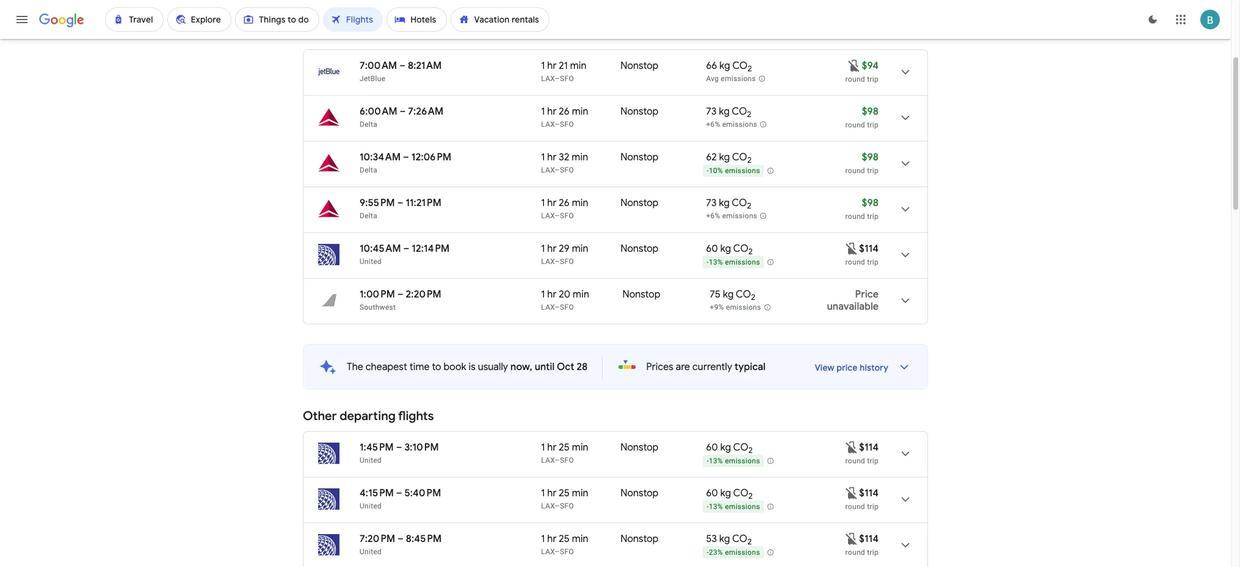 Task type: describe. For each thing, give the bounding box(es) containing it.
sfo for 11:21 pm
[[560, 212, 574, 220]]

1 hr 26 min lax – sfo for 7:26 am
[[541, 106, 589, 129]]

currently
[[693, 362, 732, 374]]

nonstop flight. element for 7:26 am
[[621, 106, 659, 120]]

$98 round trip for 7:26 am
[[846, 106, 879, 129]]

taxes
[[541, 29, 560, 37]]

60 kg co 2 for 5:40 pm
[[706, 488, 753, 502]]

6:00 am – 7:26 am delta
[[360, 106, 444, 129]]

co for 12:06 pm
[[732, 151, 747, 164]]

$98 for 11:21 pm
[[862, 197, 879, 209]]

60 kg co 2 for 12:14 pm
[[706, 243, 753, 257]]

66 kg co 2
[[706, 60, 752, 74]]

3 trip from the top
[[867, 167, 879, 175]]

1 hr 21 min lax – sfo
[[541, 60, 587, 83]]

southwest
[[360, 304, 396, 312]]

-13% emissions for 5:40 pm
[[707, 503, 760, 512]]

12:06 pm
[[412, 151, 452, 164]]

co for 8:45 pm
[[732, 534, 748, 546]]

114 us dollars text field for 53
[[859, 534, 879, 546]]

now,
[[511, 362, 532, 374]]

32
[[559, 151, 570, 164]]

book
[[444, 362, 466, 374]]

lax for 3:10 pm
[[541, 457, 555, 465]]

23%
[[709, 549, 723, 558]]

$94
[[862, 60, 879, 72]]

sfo for 7:26 am
[[560, 120, 574, 129]]

delta for 10:34 am
[[360, 166, 378, 175]]

Departure time: 4:15 PM. text field
[[360, 488, 394, 500]]

flights for other departing flights
[[398, 409, 434, 424]]

fees
[[568, 29, 583, 37]]

3 round from the top
[[846, 167, 865, 175]]

4:15 pm – 5:40 pm united
[[360, 488, 441, 511]]

62 kg co 2
[[706, 151, 752, 166]]

cheapest
[[366, 362, 407, 374]]

hr for 2:20 pm
[[547, 289, 557, 301]]

Arrival time: 2:20 PM. text field
[[406, 289, 441, 301]]

total duration 1 hr 25 min. element for 5:40 pm
[[541, 488, 621, 502]]

nonstop for 8:21 am
[[621, 60, 659, 72]]

– inside 7:20 pm – 8:45 pm united
[[398, 534, 404, 546]]

Arrival time: 7:26 AM. text field
[[408, 106, 444, 118]]

round trip for 12:14 pm
[[846, 258, 879, 267]]

round trip for 3:10 pm
[[846, 457, 879, 466]]

6:00 am
[[360, 106, 397, 118]]

+6% emissions for 7:26 am
[[706, 120, 758, 129]]

avg emissions
[[706, 75, 756, 83]]

departing for other
[[340, 409, 396, 424]]

convenience
[[397, 29, 440, 37]]

+6% for 7:26 am
[[706, 120, 720, 129]]

Departure time: 7:00 AM. text field
[[360, 60, 397, 72]]

nonstop for 3:10 pm
[[621, 442, 659, 454]]

Arrival time: 8:45 PM. text field
[[406, 534, 442, 546]]

hr for 7:26 am
[[547, 106, 557, 118]]

Arrival time: 11:21 PM. text field
[[406, 197, 442, 209]]

typical
[[735, 362, 766, 374]]

– inside 4:15 pm – 5:40 pm united
[[396, 488, 402, 500]]

time
[[410, 362, 430, 374]]

lax for 12:14 pm
[[541, 258, 555, 266]]

20
[[559, 289, 571, 301]]

sfo for 8:45 pm
[[560, 548, 574, 557]]

29
[[559, 243, 570, 255]]

include
[[485, 29, 509, 37]]

7 trip from the top
[[867, 503, 879, 512]]

co for 7:26 am
[[732, 106, 747, 118]]

1 hr 29 min lax – sfo
[[541, 243, 589, 266]]

lax for 5:40 pm
[[541, 503, 555, 511]]

10:45 am – 12:14 pm united
[[360, 243, 450, 266]]

united for 4:15 pm
[[360, 503, 382, 511]]

Departure time: 10:34 AM. text field
[[360, 151, 401, 164]]

min for 7:26 am
[[572, 106, 589, 118]]

hr for 3:10 pm
[[547, 442, 557, 454]]

62
[[706, 151, 717, 164]]

-13% emissions for 12:14 pm
[[707, 258, 760, 267]]

98 US dollars text field
[[862, 197, 879, 209]]

lax for 11:21 pm
[[541, 212, 555, 220]]

7:20 pm – 8:45 pm united
[[360, 534, 442, 557]]

the
[[347, 362, 363, 374]]

– inside 1 hr 20 min lax – sfo
[[555, 304, 560, 312]]

– inside 1 hr 32 min lax – sfo
[[555, 166, 560, 175]]

total duration 1 hr 25 min. element for 3:10 pm
[[541, 442, 621, 456]]

114 us dollars text field for 1 hr 25 min
[[859, 488, 879, 500]]

co for 2:20 pm
[[736, 289, 751, 301]]

53
[[706, 534, 717, 546]]

flights for best departing flights
[[390, 10, 425, 25]]

21
[[559, 60, 568, 72]]

- for 12:14 pm
[[707, 258, 709, 267]]

sfo for 8:21 am
[[560, 75, 574, 83]]

+6% emissions for 11:21 pm
[[706, 212, 758, 221]]

this price for this flight doesn't include overhead bin access. if you need a carry-on bag, use the bags filter to update prices. image for 8:21 am
[[847, 58, 862, 73]]

60 for 12:14 pm
[[706, 243, 718, 255]]

$114 for 3:10 pm
[[859, 442, 879, 454]]

flight details. leaves los angeles international airport at 10:45 am on monday, november 20 and arrives at san francisco international airport at 12:14 pm on monday, november 20. image
[[891, 241, 920, 270]]

price
[[855, 289, 879, 301]]

leaves los angeles international airport at 7:20 pm on monday, november 20 and arrives at san francisco international airport at 8:45 pm on monday, november 20. element
[[360, 534, 442, 546]]

Departure time: 10:45 AM. text field
[[360, 243, 401, 255]]

sfo for 5:40 pm
[[560, 503, 574, 511]]

73 kg co 2 for 7:26 am
[[706, 106, 752, 120]]

7:20 pm
[[360, 534, 395, 546]]

best
[[303, 10, 328, 25]]

2 for 8:45 pm
[[748, 538, 752, 548]]

for
[[585, 29, 595, 37]]

hr for 8:21 am
[[547, 60, 557, 72]]

the cheapest time to book is usually now, until oct 28
[[347, 362, 588, 374]]

round trip for 8:21 am
[[846, 75, 879, 84]]

this price for this flight doesn't include overhead bin access. if you need a carry-on bag, use the bags filter to update prices. image for 12:14 pm
[[845, 242, 859, 256]]

26 for 11:21 pm
[[559, 197, 570, 209]]

$114 for 5:40 pm
[[859, 488, 879, 500]]

based
[[330, 29, 351, 37]]

Arrival time: 12:06 PM. text field
[[412, 151, 452, 164]]

price unavailable
[[827, 289, 879, 313]]

$98 round trip for 12:06 pm
[[846, 151, 879, 175]]

1 for 12:14 pm
[[541, 243, 545, 255]]

lax for 2:20 pm
[[541, 304, 555, 312]]

26 for 7:26 am
[[559, 106, 570, 118]]

2 round from the top
[[846, 121, 865, 129]]

3:10 pm
[[405, 442, 439, 454]]

co for 12:14 pm
[[733, 243, 749, 255]]

– inside 1 hr 29 min lax – sfo
[[555, 258, 560, 266]]

united for 7:20 pm
[[360, 548, 382, 557]]

prices for prices include required taxes + fees for 1 adult.
[[461, 29, 483, 37]]

kg for 3:10 pm
[[720, 442, 731, 454]]

Arrival time: 8:21 AM. text field
[[408, 60, 442, 72]]

-10% emissions
[[707, 167, 760, 175]]

2 trip from the top
[[867, 121, 879, 129]]

leaves los angeles international airport at 7:00 am on monday, november 20 and arrives at san francisco international airport at 8:21 am on monday, november 20. element
[[360, 60, 442, 72]]

1 hr 20 min lax – sfo
[[541, 289, 589, 312]]

5 round from the top
[[846, 258, 865, 267]]

nonstop for 11:21 pm
[[621, 197, 659, 209]]

+
[[562, 29, 566, 37]]

11:21 pm
[[406, 197, 442, 209]]

Departure time: 7:20 PM. text field
[[360, 534, 395, 546]]

co for 11:21 pm
[[732, 197, 747, 209]]

53 kg co 2
[[706, 534, 752, 548]]

2 for 5:40 pm
[[749, 492, 753, 502]]

– inside 1:00 pm – 2:20 pm southwest
[[397, 289, 404, 301]]

kg for 12:06 pm
[[719, 151, 730, 164]]

on
[[353, 29, 362, 37]]

+9%
[[710, 304, 724, 312]]

114 us dollars text field for 60
[[859, 442, 879, 454]]

is
[[469, 362, 476, 374]]

1 hr 32 min lax – sfo
[[541, 151, 588, 175]]

2:20 pm
[[406, 289, 441, 301]]

75 kg co 2
[[710, 289, 756, 303]]

nonstop flight. element for 8:21 am
[[621, 60, 659, 74]]

co for 5:40 pm
[[733, 488, 749, 500]]

13% for 5:40 pm
[[709, 503, 723, 512]]

7 round from the top
[[846, 503, 865, 512]]

5 trip from the top
[[867, 258, 879, 267]]

10:34 am – 12:06 pm delta
[[360, 151, 452, 175]]

prices include required taxes + fees for 1 adult.
[[461, 29, 622, 37]]

– inside '9:55 pm – 11:21 pm delta'
[[397, 197, 403, 209]]

leaves los angeles international airport at 10:34 am on monday, november 20 and arrives at san francisco international airport at 12:06 pm on monday, november 20. element
[[360, 151, 452, 164]]

1 for 2:20 pm
[[541, 289, 545, 301]]

lax for 8:21 am
[[541, 75, 555, 83]]

total duration 1 hr 20 min. element
[[541, 289, 623, 303]]

1 for 7:26 am
[[541, 106, 545, 118]]

co for 3:10 pm
[[733, 442, 749, 454]]

12:14 pm
[[412, 243, 450, 255]]

10:34 am
[[360, 151, 401, 164]]

1 hr 25 min lax – sfo for 3:10 pm
[[541, 442, 589, 465]]

13% for 12:14 pm
[[709, 258, 723, 267]]

other
[[303, 409, 337, 424]]

best departing flights
[[303, 10, 425, 25]]

prices are currently typical
[[646, 362, 766, 374]]

73 kg co 2 for 11:21 pm
[[706, 197, 752, 211]]

flight details. leaves los angeles international airport at 6:00 am on monday, november 20 and arrives at san francisco international airport at 7:26 am on monday, november 20. image
[[891, 103, 920, 133]]

view price history
[[815, 363, 889, 374]]

$98 for 7:26 am
[[862, 106, 879, 118]]

flight details. leaves los angeles international airport at 7:20 pm on monday, november 20 and arrives at san francisco international airport at 8:45 pm on monday, november 20. image
[[891, 531, 920, 561]]

– inside 6:00 am – 7:26 am delta
[[400, 106, 406, 118]]

this price for this flight doesn't include overhead bin access. if you need a carry-on bag, use the bags filter to update prices. image
[[845, 486, 859, 501]]



Task type: vqa. For each thing, say whether or not it's contained in the screenshot.


Task type: locate. For each thing, give the bounding box(es) containing it.
1 25 from the top
[[559, 442, 570, 454]]

2 for 3:10 pm
[[749, 446, 753, 456]]

1 $114 from the top
[[859, 243, 879, 255]]

9 lax from the top
[[541, 548, 555, 557]]

round trip down this price for this flight doesn't include overhead bin access. if you need a carry-on bag, use the bags filter to update prices. icon at the bottom of the page
[[846, 503, 879, 512]]

nonstop flight. element for 5:40 pm
[[621, 488, 659, 502]]

united down 10:45 am
[[360, 258, 382, 266]]

leaves los angeles international airport at 6:00 am on monday, november 20 and arrives at san francisco international airport at 7:26 am on monday, november 20. element
[[360, 106, 444, 118]]

2 inside 75 kg co 2
[[751, 293, 756, 303]]

emissions
[[721, 75, 756, 83], [722, 120, 758, 129], [725, 167, 760, 175], [722, 212, 758, 221], [725, 258, 760, 267], [726, 304, 761, 312], [725, 458, 760, 466], [725, 503, 760, 512], [725, 549, 760, 558]]

price right on on the left of the page
[[364, 29, 381, 37]]

2 vertical spatial total duration 1 hr 25 min. element
[[541, 534, 621, 548]]

nonstop flight. element for 12:14 pm
[[621, 243, 659, 257]]

6 trip from the top
[[867, 457, 879, 466]]

73 down 10%
[[706, 197, 717, 209]]

kg for 7:26 am
[[719, 106, 730, 118]]

round down 94 us dollars text box
[[846, 75, 865, 84]]

0 vertical spatial 114 us dollars text field
[[859, 243, 879, 255]]

114 us dollars text field left flight details. leaves los angeles international airport at 1:45 pm on monday, november 20 and arrives at san francisco international airport at 3:10 pm on monday, november 20. image
[[859, 442, 879, 454]]

1 +6% emissions from the top
[[706, 120, 758, 129]]

trip down 98 us dollars text box on the top right
[[867, 213, 879, 221]]

lax inside 1 hr 29 min lax – sfo
[[541, 258, 555, 266]]

united down 7:20 pm
[[360, 548, 382, 557]]

hr inside 1 hr 32 min lax – sfo
[[547, 151, 557, 164]]

4 hr from the top
[[547, 197, 557, 209]]

1 hr 26 min lax – sfo for 11:21 pm
[[541, 197, 589, 220]]

1 vertical spatial price
[[837, 363, 858, 374]]

1 vertical spatial 1 hr 26 min lax – sfo
[[541, 197, 589, 220]]

2 total duration 1 hr 25 min. element from the top
[[541, 488, 621, 502]]

delta for 9:55 pm
[[360, 212, 378, 220]]

1:45 pm
[[360, 442, 394, 454]]

view price history image
[[890, 353, 919, 382]]

73
[[706, 106, 717, 118], [706, 197, 717, 209]]

7 sfo from the top
[[560, 457, 574, 465]]

leaves los angeles international airport at 1:00 pm on monday, november 20 and arrives at san francisco international airport at 2:20 pm on monday, november 20. element
[[360, 289, 441, 301]]

1 98 us dollars text field from the top
[[862, 106, 879, 118]]

1 vertical spatial 1 hr 25 min lax – sfo
[[541, 488, 589, 511]]

trip
[[867, 75, 879, 84], [867, 121, 879, 129], [867, 167, 879, 175], [867, 213, 879, 221], [867, 258, 879, 267], [867, 457, 879, 466], [867, 503, 879, 512], [867, 549, 879, 558]]

– inside 10:34 am – 12:06 pm delta
[[403, 151, 409, 164]]

$98
[[862, 106, 879, 118], [862, 151, 879, 164], [862, 197, 879, 209]]

1 inside 1 hr 29 min lax – sfo
[[541, 243, 545, 255]]

1 vertical spatial 98 us dollars text field
[[862, 151, 879, 164]]

delta down departure time: 6:00 am. text box
[[360, 120, 378, 129]]

Departure time: 9:55 PM. text field
[[360, 197, 395, 209]]

2 sfo from the top
[[560, 120, 574, 129]]

departing up on on the left of the page
[[331, 10, 387, 25]]

2 114 us dollars text field from the top
[[859, 488, 879, 500]]

history
[[860, 363, 889, 374]]

25
[[559, 442, 570, 454], [559, 488, 570, 500], [559, 534, 570, 546]]

total duration 1 hr 29 min. element
[[541, 243, 621, 257]]

8:45 pm
[[406, 534, 442, 546]]

2 vertical spatial $98
[[862, 197, 879, 209]]

min for 11:21 pm
[[572, 197, 589, 209]]

60 kg co 2
[[706, 243, 753, 257], [706, 442, 753, 456], [706, 488, 753, 502]]

98 us dollars text field for 62
[[862, 151, 879, 164]]

kg for 11:21 pm
[[719, 197, 730, 209]]

8 lax from the top
[[541, 503, 555, 511]]

united for 1:45 pm
[[360, 457, 382, 465]]

lax inside 1 hr 32 min lax – sfo
[[541, 166, 555, 175]]

$98 for 12:06 pm
[[862, 151, 879, 164]]

flight details. leaves los angeles international airport at 9:55 pm on monday, november 20 and arrives at san francisco international airport at 11:21 pm on monday, november 20. image
[[891, 195, 920, 224]]

hr for 5:40 pm
[[547, 488, 557, 500]]

1 vertical spatial $98 round trip
[[846, 151, 879, 175]]

1 13% from the top
[[709, 258, 723, 267]]

unavailable
[[827, 301, 879, 313]]

departing up the 1:45 pm
[[340, 409, 396, 424]]

round left flight details. leaves los angeles international airport at 7:20 pm on monday, november 20 and arrives at san francisco international airport at 8:45 pm on monday, november 20. image
[[846, 549, 865, 558]]

trip left flight details. leaves los angeles international airport at 7:20 pm on monday, november 20 and arrives at san francisco international airport at 8:45 pm on monday, november 20. image
[[867, 549, 879, 558]]

4 lax from the top
[[541, 212, 555, 220]]

sfo inside 1 hr 29 min lax – sfo
[[560, 258, 574, 266]]

73 kg co 2
[[706, 106, 752, 120], [706, 197, 752, 211]]

0 vertical spatial 1 hr 26 min lax – sfo
[[541, 106, 589, 129]]

13%
[[709, 258, 723, 267], [709, 458, 723, 466], [709, 503, 723, 512]]

2 26 from the top
[[559, 197, 570, 209]]

–
[[400, 60, 406, 72], [555, 75, 560, 83], [400, 106, 406, 118], [555, 120, 560, 129], [403, 151, 409, 164], [555, 166, 560, 175], [397, 197, 403, 209], [555, 212, 560, 220], [403, 243, 409, 255], [555, 258, 560, 266], [397, 289, 404, 301], [555, 304, 560, 312], [396, 442, 402, 454], [555, 457, 560, 465], [396, 488, 402, 500], [555, 503, 560, 511], [398, 534, 404, 546], [555, 548, 560, 557]]

1 vertical spatial +6%
[[706, 212, 720, 221]]

26
[[559, 106, 570, 118], [559, 197, 570, 209]]

2 73 from the top
[[706, 197, 717, 209]]

+6% down 10%
[[706, 212, 720, 221]]

2 inside '66 kg co 2'
[[748, 64, 752, 74]]

co inside 75 kg co 2
[[736, 289, 751, 301]]

total duration 1 hr 26 min. element down 1 hr 21 min lax – sfo
[[541, 106, 621, 120]]

nonstop for 12:14 pm
[[621, 243, 659, 255]]

hr for 11:21 pm
[[547, 197, 557, 209]]

0 vertical spatial departing
[[331, 10, 387, 25]]

+6% for 11:21 pm
[[706, 212, 720, 221]]

1 26 from the top
[[559, 106, 570, 118]]

4 sfo from the top
[[560, 212, 574, 220]]

0 vertical spatial 114 us dollars text field
[[859, 442, 879, 454]]

1 vertical spatial departing
[[340, 409, 396, 424]]

hr inside 1 hr 20 min lax – sfo
[[547, 289, 557, 301]]

main menu image
[[15, 12, 29, 27]]

– inside 7:00 am – 8:21 am jetblue
[[400, 60, 406, 72]]

2 vertical spatial delta
[[360, 212, 378, 220]]

price
[[364, 29, 381, 37], [837, 363, 858, 374]]

3 13% from the top
[[709, 503, 723, 512]]

114 US dollars text field
[[859, 243, 879, 255], [859, 488, 879, 500]]

ranked
[[303, 29, 328, 37]]

1 1 hr 25 min lax – sfo from the top
[[541, 442, 589, 465]]

Departure time: 6:00 AM. text field
[[360, 106, 397, 118]]

1 $98 round trip from the top
[[846, 106, 879, 129]]

3 1 hr 25 min lax – sfo from the top
[[541, 534, 589, 557]]

min
[[570, 60, 587, 72], [572, 106, 589, 118], [572, 151, 588, 164], [572, 197, 589, 209], [572, 243, 589, 255], [573, 289, 589, 301], [572, 442, 589, 454], [572, 488, 589, 500], [572, 534, 589, 546]]

delta inside '9:55 pm – 11:21 pm delta'
[[360, 212, 378, 220]]

2 inside 62 kg co 2
[[747, 155, 752, 166]]

0 horizontal spatial price
[[364, 29, 381, 37]]

5:40 pm
[[405, 488, 441, 500]]

round up price
[[846, 258, 865, 267]]

4:15 pm
[[360, 488, 394, 500]]

98 us dollars text field left flight details. leaves los angeles international airport at 6:00 am on monday, november 20 and arrives at san francisco international airport at 7:26 am on monday, november 20. 'icon'
[[862, 106, 879, 118]]

2 98 us dollars text field from the top
[[862, 151, 879, 164]]

min inside 1 hr 32 min lax – sfo
[[572, 151, 588, 164]]

delta down 10:34 am
[[360, 166, 378, 175]]

united inside 10:45 am – 12:14 pm united
[[360, 258, 382, 266]]

nonstop for 5:40 pm
[[621, 488, 659, 500]]

1:00 pm – 2:20 pm southwest
[[360, 289, 441, 312]]

0 horizontal spatial prices
[[461, 29, 483, 37]]

1 vertical spatial 25
[[559, 488, 570, 500]]

2 $98 from the top
[[862, 151, 879, 164]]

10:45 am
[[360, 243, 401, 255]]

0 vertical spatial $98
[[862, 106, 879, 118]]

total duration 1 hr 32 min. element
[[541, 151, 621, 166]]

5 - from the top
[[707, 549, 709, 558]]

sfo for 12:14 pm
[[560, 258, 574, 266]]

$114 left flight details. leaves los angeles international airport at 7:20 pm on monday, november 20 and arrives at san francisco international airport at 8:45 pm on monday, november 20. image
[[859, 534, 879, 546]]

$98 left flight details. leaves los angeles international airport at 6:00 am on monday, november 20 and arrives at san francisco international airport at 7:26 am on monday, november 20. 'icon'
[[862, 106, 879, 118]]

lax inside 1 hr 20 min lax – sfo
[[541, 304, 555, 312]]

2 60 from the top
[[706, 442, 718, 454]]

sfo for 12:06 pm
[[560, 166, 574, 175]]

co inside '66 kg co 2'
[[733, 60, 748, 72]]

1 united from the top
[[360, 258, 382, 266]]

united for 10:45 am
[[360, 258, 382, 266]]

1 vertical spatial flights
[[398, 409, 434, 424]]

flights up convenience
[[390, 10, 425, 25]]

nonstop
[[621, 60, 659, 72], [621, 106, 659, 118], [621, 151, 659, 164], [621, 197, 659, 209], [621, 243, 659, 255], [623, 289, 661, 301], [621, 442, 659, 454], [621, 488, 659, 500], [621, 534, 659, 546]]

7 hr from the top
[[547, 442, 557, 454]]

jetblue
[[360, 75, 386, 83]]

nonstop flight. element
[[621, 60, 659, 74], [621, 106, 659, 120], [621, 151, 659, 166], [621, 197, 659, 211], [621, 243, 659, 257], [623, 289, 661, 303], [621, 442, 659, 456], [621, 488, 659, 502], [621, 534, 659, 548]]

0 vertical spatial prices
[[461, 29, 483, 37]]

prices
[[461, 29, 483, 37], [646, 362, 674, 374]]

min for 12:14 pm
[[572, 243, 589, 255]]

$114 left flight details. leaves los angeles international airport at 10:45 am on monday, november 20 and arrives at san francisco international airport at 12:14 pm on monday, november 20. icon
[[859, 243, 879, 255]]

round
[[846, 75, 865, 84], [846, 121, 865, 129], [846, 167, 865, 175], [846, 213, 865, 221], [846, 258, 865, 267], [846, 457, 865, 466], [846, 503, 865, 512], [846, 549, 865, 558]]

1 vertical spatial 114 us dollars text field
[[859, 534, 879, 546]]

8 sfo from the top
[[560, 503, 574, 511]]

usually
[[478, 362, 508, 374]]

1 vertical spatial 114 us dollars text field
[[859, 488, 879, 500]]

change appearance image
[[1138, 5, 1168, 34]]

1 $98 from the top
[[862, 106, 879, 118]]

round left flight details. leaves los angeles international airport at 6:00 am on monday, november 20 and arrives at san francisco international airport at 7:26 am on monday, november 20. 'icon'
[[846, 121, 865, 129]]

this price for this flight doesn't include overhead bin access. if you need a carry-on bag, use the bags filter to update prices. image left flight details. leaves los angeles international airport at 7:00 am on monday, november 20 and arrives at san francisco international airport at 8:21 am on monday, november 20. image
[[847, 58, 862, 73]]

flight details. leaves los angeles international airport at 4:15 pm on monday, november 20 and arrives at san francisco international airport at 5:40 pm on monday, november 20. image
[[891, 486, 920, 515]]

5 hr from the top
[[547, 243, 557, 255]]

0 vertical spatial 1 hr 25 min lax – sfo
[[541, 442, 589, 465]]

0 vertical spatial $98 round trip
[[846, 106, 879, 129]]

60 for 5:40 pm
[[706, 488, 718, 500]]

2 for 12:14 pm
[[749, 247, 753, 257]]

united inside 1:45 pm – 3:10 pm united
[[360, 457, 382, 465]]

2 vertical spatial $98 round trip
[[846, 197, 879, 221]]

kg for 2:20 pm
[[723, 289, 734, 301]]

1 vertical spatial 13%
[[709, 458, 723, 466]]

leaves los angeles international airport at 1:45 pm on monday, november 20 and arrives at san francisco international airport at 3:10 pm on monday, november 20. element
[[360, 442, 439, 454]]

round up 98 us dollars text box on the top right
[[846, 167, 865, 175]]

3 total duration 1 hr 25 min. element from the top
[[541, 534, 621, 548]]

1:45 pm – 3:10 pm united
[[360, 442, 439, 465]]

Arrival time: 12:14 PM. text field
[[412, 243, 450, 255]]

this price for this flight doesn't include overhead bin access. if you need a carry-on bag, use the bags filter to update prices. image up this price for this flight doesn't include overhead bin access. if you need a carry-on bag, use the bags filter to update prices. icon at the bottom of the page
[[845, 441, 859, 455]]

7:00 am
[[360, 60, 397, 72]]

delta inside 10:34 am – 12:06 pm delta
[[360, 166, 378, 175]]

2 for 2:20 pm
[[751, 293, 756, 303]]

8:21 am
[[408, 60, 442, 72]]

114 us dollars text field left flight details. leaves los angeles international airport at 7:20 pm on monday, november 20 and arrives at san francisco international airport at 8:45 pm on monday, november 20. image
[[859, 534, 879, 546]]

are
[[676, 362, 690, 374]]

4 round from the top
[[846, 213, 865, 221]]

2 60 kg co 2 from the top
[[706, 442, 753, 456]]

1 hr 25 min lax – sfo for 8:45 pm
[[541, 534, 589, 557]]

co for 8:21 am
[[733, 60, 748, 72]]

round trip up this price for this flight doesn't include overhead bin access. if you need a carry-on bag, use the bags filter to update prices. icon at the bottom of the page
[[846, 457, 879, 466]]

leaves los angeles international airport at 10:45 am on monday, november 20 and arrives at san francisco international airport at 12:14 pm on monday, november 20. element
[[360, 243, 450, 255]]

total duration 1 hr 25 min. element
[[541, 442, 621, 456], [541, 488, 621, 502], [541, 534, 621, 548]]

co
[[733, 60, 748, 72], [732, 106, 747, 118], [732, 151, 747, 164], [732, 197, 747, 209], [733, 243, 749, 255], [736, 289, 751, 301], [733, 442, 749, 454], [733, 488, 749, 500], [732, 534, 748, 546]]

flight details. leaves los angeles international airport at 1:45 pm on monday, november 20 and arrives at san francisco international airport at 3:10 pm on monday, november 20. image
[[891, 440, 920, 469]]

0 vertical spatial price
[[364, 29, 381, 37]]

delta inside 6:00 am – 7:26 am delta
[[360, 120, 378, 129]]

$98 round trip left 'flight details. leaves los angeles international airport at 9:55 pm on monday, november 20 and arrives at san francisco international airport at 11:21 pm on monday, november 20.' image
[[846, 197, 879, 221]]

min for 2:20 pm
[[573, 289, 589, 301]]

114 us dollars text field left flight details. leaves los angeles international airport at 10:45 am on monday, november 20 and arrives at san francisco international airport at 12:14 pm on monday, november 20. icon
[[859, 243, 879, 255]]

25 for 8:45 pm
[[559, 534, 570, 546]]

2 25 from the top
[[559, 488, 570, 500]]

0 vertical spatial 13%
[[709, 258, 723, 267]]

1 vertical spatial 73 kg co 2
[[706, 197, 752, 211]]

10%
[[709, 167, 723, 175]]

min inside 1 hr 20 min lax – sfo
[[573, 289, 589, 301]]

3 hr from the top
[[547, 151, 557, 164]]

kg inside 62 kg co 2
[[719, 151, 730, 164]]

2 1 hr 25 min lax – sfo from the top
[[541, 488, 589, 511]]

1 inside 1 hr 21 min lax – sfo
[[541, 60, 545, 72]]

1 1 hr 26 min lax – sfo from the top
[[541, 106, 589, 129]]

nonstop flight. element for 2:20 pm
[[623, 289, 661, 303]]

1 vertical spatial 26
[[559, 197, 570, 209]]

0 vertical spatial -13% emissions
[[707, 258, 760, 267]]

1 vertical spatial 60
[[706, 442, 718, 454]]

1 60 kg co 2 from the top
[[706, 243, 753, 257]]

7 lax from the top
[[541, 457, 555, 465]]

2 73 kg co 2 from the top
[[706, 197, 752, 211]]

2 vertical spatial 25
[[559, 534, 570, 546]]

+6% emissions down -10% emissions
[[706, 212, 758, 221]]

73 kg co 2 down -10% emissions
[[706, 197, 752, 211]]

sfo
[[560, 75, 574, 83], [560, 120, 574, 129], [560, 166, 574, 175], [560, 212, 574, 220], [560, 258, 574, 266], [560, 304, 574, 312], [560, 457, 574, 465], [560, 503, 574, 511], [560, 548, 574, 557]]

this price for this flight doesn't include overhead bin access. if you need a carry-on bag, use the bags filter to update prices. image down this price for this flight doesn't include overhead bin access. if you need a carry-on bag, use the bags filter to update prices. icon at the bottom of the page
[[845, 532, 859, 547]]

total duration 1 hr 26 min. element for 7:26 am
[[541, 106, 621, 120]]

leaves los angeles international airport at 9:55 pm on monday, november 20 and arrives at san francisco international airport at 11:21 pm on monday, november 20. element
[[360, 197, 442, 209]]

94 US dollars text field
[[862, 60, 879, 72]]

3 25 from the top
[[559, 534, 570, 546]]

total duration 1 hr 26 min. element
[[541, 106, 621, 120], [541, 197, 621, 211]]

total duration 1 hr 26 min. element down 1 hr 32 min lax – sfo
[[541, 197, 621, 211]]

2 for 11:21 pm
[[747, 201, 752, 211]]

8 round from the top
[[846, 549, 865, 558]]

73 kg co 2 down avg emissions
[[706, 106, 752, 120]]

prices for prices are currently typical
[[646, 362, 674, 374]]

co inside 62 kg co 2
[[732, 151, 747, 164]]

1 hr from the top
[[547, 60, 557, 72]]

avg
[[706, 75, 719, 83]]

0 vertical spatial total duration 1 hr 25 min. element
[[541, 442, 621, 456]]

sfo inside 1 hr 21 min lax – sfo
[[560, 75, 574, 83]]

flight details. leaves los angeles international airport at 10:34 am on monday, november 20 and arrives at san francisco international airport at 12:06 pm on monday, november 20. image
[[891, 149, 920, 178]]

$98 round trip
[[846, 106, 879, 129], [846, 151, 879, 175], [846, 197, 879, 221]]

delta down 9:55 pm
[[360, 212, 378, 220]]

round down this price for this flight doesn't include overhead bin access. if you need a carry-on bag, use the bags filter to update prices. icon at the bottom of the page
[[846, 503, 865, 512]]

1 114 us dollars text field from the top
[[859, 243, 879, 255]]

min for 8:45 pm
[[572, 534, 589, 546]]

28
[[577, 362, 588, 374]]

6 sfo from the top
[[560, 304, 574, 312]]

+6% up 62
[[706, 120, 720, 129]]

-13% emissions for 3:10 pm
[[707, 458, 760, 466]]

flight details. leaves los angeles international airport at 1:00 pm on monday, november 20 and arrives at san francisco international airport at 2:20 pm on monday, november 20. image
[[891, 286, 920, 316]]

3 -13% emissions from the top
[[707, 503, 760, 512]]

kg inside '66 kg co 2'
[[720, 60, 730, 72]]

2 +6% from the top
[[706, 212, 720, 221]]

1 horizontal spatial prices
[[646, 362, 674, 374]]

trip left flight details. leaves los angeles international airport at 6:00 am on monday, november 20 and arrives at san francisco international airport at 7:26 am on monday, november 20. 'icon'
[[867, 121, 879, 129]]

flights up 3:10 pm 'text field'
[[398, 409, 434, 424]]

1 hr 26 min lax – sfo up "32"
[[541, 106, 589, 129]]

0 vertical spatial 25
[[559, 442, 570, 454]]

6 round from the top
[[846, 457, 865, 466]]

view
[[815, 363, 835, 374]]

2 -13% emissions from the top
[[707, 458, 760, 466]]

1 114 us dollars text field from the top
[[859, 442, 879, 454]]

$114
[[859, 243, 879, 255], [859, 442, 879, 454], [859, 488, 879, 500], [859, 534, 879, 546]]

2 $114 from the top
[[859, 442, 879, 454]]

nonstop flight. element for 11:21 pm
[[621, 197, 659, 211]]

1 inside 1 hr 20 min lax – sfo
[[541, 289, 545, 301]]

united inside 7:20 pm – 8:45 pm united
[[360, 548, 382, 557]]

united down departure time: 4:15 pm. text field
[[360, 503, 382, 511]]

- for 12:06 pm
[[707, 167, 709, 175]]

– inside 10:45 am – 12:14 pm united
[[403, 243, 409, 255]]

total duration 1 hr 25 min. element for 8:45 pm
[[541, 534, 621, 548]]

min for 5:40 pm
[[572, 488, 589, 500]]

0 vertical spatial 73 kg co 2
[[706, 106, 752, 120]]

1 total duration 1 hr 26 min. element from the top
[[541, 106, 621, 120]]

114 us dollars text field left flight details. leaves los angeles international airport at 4:15 pm on monday, november 20 and arrives at san francisco international airport at 5:40 pm on monday, november 20. icon
[[859, 488, 879, 500]]

2 for 7:26 am
[[747, 109, 752, 120]]

2 round trip from the top
[[846, 258, 879, 267]]

1 vertical spatial 60 kg co 2
[[706, 442, 753, 456]]

nonstop for 12:06 pm
[[621, 151, 659, 164]]

60
[[706, 243, 718, 255], [706, 442, 718, 454], [706, 488, 718, 500]]

departing for best
[[331, 10, 387, 25]]

66
[[706, 60, 717, 72]]

1 round trip from the top
[[846, 75, 879, 84]]

Arrival time: 5:40 PM. text field
[[405, 488, 441, 500]]

3 - from the top
[[707, 458, 709, 466]]

sfo inside 1 hr 20 min lax – sfo
[[560, 304, 574, 312]]

hr
[[547, 60, 557, 72], [547, 106, 557, 118], [547, 151, 557, 164], [547, 197, 557, 209], [547, 243, 557, 255], [547, 289, 557, 301], [547, 442, 557, 454], [547, 488, 557, 500], [547, 534, 557, 546]]

kg inside 53 kg co 2
[[719, 534, 730, 546]]

0 vertical spatial 26
[[559, 106, 570, 118]]

3 60 kg co 2 from the top
[[706, 488, 753, 502]]

4 round trip from the top
[[846, 503, 879, 512]]

$114 for 12:14 pm
[[859, 243, 879, 255]]

1 vertical spatial $98
[[862, 151, 879, 164]]

1 vertical spatial -13% emissions
[[707, 458, 760, 466]]

8 trip from the top
[[867, 549, 879, 558]]

+6% emissions up 62 kg co 2
[[706, 120, 758, 129]]

1 vertical spatial total duration 1 hr 26 min. element
[[541, 197, 621, 211]]

total duration 1 hr 21 min. element
[[541, 60, 621, 74]]

nonstop flight. element for 3:10 pm
[[621, 442, 659, 456]]

1 for 3:10 pm
[[541, 442, 545, 454]]

2 vertical spatial 13%
[[709, 503, 723, 512]]

$98 left flight details. leaves los angeles international airport at 10:34 am on monday, november 20 and arrives at san francisco international airport at 12:06 pm on monday, november 20. icon at top
[[862, 151, 879, 164]]

98 us dollars text field left flight details. leaves los angeles international airport at 10:34 am on monday, november 20 and arrives at san francisco international airport at 12:06 pm on monday, november 20. icon at top
[[862, 151, 879, 164]]

prices left are
[[646, 362, 674, 374]]

round trip up price
[[846, 258, 879, 267]]

2 vertical spatial -13% emissions
[[707, 503, 760, 512]]

Arrival time: 3:10 PM. text field
[[405, 442, 439, 454]]

delta
[[360, 120, 378, 129], [360, 166, 378, 175], [360, 212, 378, 220]]

kg for 8:21 am
[[720, 60, 730, 72]]

trip left flight details. leaves los angeles international airport at 1:45 pm on monday, november 20 and arrives at san francisco international airport at 3:10 pm on monday, november 20. image
[[867, 457, 879, 466]]

learn more about ranking image
[[443, 27, 454, 38]]

round trip left flight details. leaves los angeles international airport at 7:20 pm on monday, november 20 and arrives at san francisco international airport at 8:45 pm on monday, november 20. image
[[846, 549, 879, 558]]

united
[[360, 258, 382, 266], [360, 457, 382, 465], [360, 503, 382, 511], [360, 548, 382, 557]]

2 13% from the top
[[709, 458, 723, 466]]

trip down 94 us dollars text box
[[867, 75, 879, 84]]

1 60 from the top
[[706, 243, 718, 255]]

sfo inside 1 hr 32 min lax – sfo
[[560, 166, 574, 175]]

5 sfo from the top
[[560, 258, 574, 266]]

3 sfo from the top
[[560, 166, 574, 175]]

- for 3:10 pm
[[707, 458, 709, 466]]

lax inside 1 hr 21 min lax – sfo
[[541, 75, 555, 83]]

2 vertical spatial 60 kg co 2
[[706, 488, 753, 502]]

9 sfo from the top
[[560, 548, 574, 557]]

required
[[511, 29, 539, 37]]

$98 round trip for 11:21 pm
[[846, 197, 879, 221]]

+6% emissions
[[706, 120, 758, 129], [706, 212, 758, 221]]

other departing flights
[[303, 409, 434, 424]]

1 -13% emissions from the top
[[707, 258, 760, 267]]

7:00 am – 8:21 am jetblue
[[360, 60, 442, 83]]

5 lax from the top
[[541, 258, 555, 266]]

min for 3:10 pm
[[572, 442, 589, 454]]

round trip
[[846, 75, 879, 84], [846, 258, 879, 267], [846, 457, 879, 466], [846, 503, 879, 512], [846, 549, 879, 558]]

2 delta from the top
[[360, 166, 378, 175]]

2 total duration 1 hr 26 min. element from the top
[[541, 197, 621, 211]]

4 united from the top
[[360, 548, 382, 557]]

this price for this flight doesn't include overhead bin access. if you need a carry-on bag, use the bags filter to update prices. image for 3:10 pm
[[845, 441, 859, 455]]

united down the 1:45 pm
[[360, 457, 382, 465]]

98 us dollars text field for 73
[[862, 106, 879, 118]]

0 vertical spatial +6% emissions
[[706, 120, 758, 129]]

hr inside 1 hr 21 min lax – sfo
[[547, 60, 557, 72]]

4 $114 from the top
[[859, 534, 879, 546]]

this price for this flight doesn't include overhead bin access. if you need a carry-on bag, use the bags filter to update prices. image up price
[[845, 242, 859, 256]]

lax for 8:45 pm
[[541, 548, 555, 557]]

2 inside 53 kg co 2
[[748, 538, 752, 548]]

2
[[748, 64, 752, 74], [747, 109, 752, 120], [747, 155, 752, 166], [747, 201, 752, 211], [749, 247, 753, 257], [751, 293, 756, 303], [749, 446, 753, 456], [749, 492, 753, 502], [748, 538, 752, 548]]

26 down 1 hr 32 min lax – sfo
[[559, 197, 570, 209]]

1 hr 26 min lax – sfo up 29
[[541, 197, 589, 220]]

7:26 am
[[408, 106, 444, 118]]

1 inside 1 hr 32 min lax – sfo
[[541, 151, 545, 164]]

$98 round trip left flight details. leaves los angeles international airport at 6:00 am on monday, november 20 and arrives at san francisco international airport at 7:26 am on monday, november 20. 'icon'
[[846, 106, 879, 129]]

+6%
[[706, 120, 720, 129], [706, 212, 720, 221]]

prices right learn more about ranking icon
[[461, 29, 483, 37]]

hr inside 1 hr 29 min lax – sfo
[[547, 243, 557, 255]]

adult.
[[603, 29, 622, 37]]

25 for 5:40 pm
[[559, 488, 570, 500]]

to
[[432, 362, 441, 374]]

lax for 7:26 am
[[541, 120, 555, 129]]

round up this price for this flight doesn't include overhead bin access. if you need a carry-on bag, use the bags filter to update prices. icon at the bottom of the page
[[846, 457, 865, 466]]

98 US dollars text field
[[862, 106, 879, 118], [862, 151, 879, 164]]

75
[[710, 289, 721, 301]]

1 lax from the top
[[541, 75, 555, 83]]

co inside 53 kg co 2
[[732, 534, 748, 546]]

hr for 12:14 pm
[[547, 243, 557, 255]]

-
[[707, 167, 709, 175], [707, 258, 709, 267], [707, 458, 709, 466], [707, 503, 709, 512], [707, 549, 709, 558]]

trip up 98 us dollars text box on the top right
[[867, 167, 879, 175]]

1 vertical spatial prices
[[646, 362, 674, 374]]

1 horizontal spatial price
[[837, 363, 858, 374]]

trip left flight details. leaves los angeles international airport at 4:15 pm on monday, november 20 and arrives at san francisco international airport at 5:40 pm on monday, november 20. icon
[[867, 503, 879, 512]]

1 73 from the top
[[706, 106, 717, 118]]

2 vertical spatial 60
[[706, 488, 718, 500]]

Departure time: 1:00 PM. text field
[[360, 289, 395, 301]]

3 $98 round trip from the top
[[846, 197, 879, 221]]

2 vertical spatial 1 hr 25 min lax – sfo
[[541, 534, 589, 557]]

114 US dollars text field
[[859, 442, 879, 454], [859, 534, 879, 546]]

73 down the avg
[[706, 106, 717, 118]]

1 for 8:45 pm
[[541, 534, 545, 546]]

3 60 from the top
[[706, 488, 718, 500]]

round down 98 us dollars text box on the top right
[[846, 213, 865, 221]]

kg inside 75 kg co 2
[[723, 289, 734, 301]]

trip up price
[[867, 258, 879, 267]]

ranked based on price and convenience
[[303, 29, 440, 37]]

2 united from the top
[[360, 457, 382, 465]]

-23% emissions
[[707, 549, 760, 558]]

1
[[597, 29, 601, 37], [541, 60, 545, 72], [541, 106, 545, 118], [541, 151, 545, 164], [541, 197, 545, 209], [541, 243, 545, 255], [541, 289, 545, 301], [541, 442, 545, 454], [541, 488, 545, 500], [541, 534, 545, 546]]

Departure time: 1:45 PM. text field
[[360, 442, 394, 454]]

2 - from the top
[[707, 258, 709, 267]]

114 us dollars text field for 1 hr 29 min
[[859, 243, 879, 255]]

60 for 3:10 pm
[[706, 442, 718, 454]]

0 vertical spatial 60 kg co 2
[[706, 243, 753, 257]]

1 for 12:06 pm
[[541, 151, 545, 164]]

$98 round trip up 98 us dollars text box on the top right
[[846, 151, 879, 175]]

6 hr from the top
[[547, 289, 557, 301]]

1 for 8:21 am
[[541, 60, 545, 72]]

kg for 8:45 pm
[[719, 534, 730, 546]]

60 kg co 2 for 3:10 pm
[[706, 442, 753, 456]]

1 total duration 1 hr 25 min. element from the top
[[541, 442, 621, 456]]

min for 8:21 am
[[570, 60, 587, 72]]

26 down 1 hr 21 min lax – sfo
[[559, 106, 570, 118]]

this price for this flight doesn't include overhead bin access. if you need a carry-on bag, use the bags filter to update prices. image for 8:45 pm
[[845, 532, 859, 547]]

min inside 1 hr 29 min lax – sfo
[[572, 243, 589, 255]]

nonstop for 8:45 pm
[[621, 534, 659, 546]]

hr for 8:45 pm
[[547, 534, 557, 546]]

this price for this flight doesn't include overhead bin access. if you need a carry-on bag, use the bags filter to update prices. image
[[847, 58, 862, 73], [845, 242, 859, 256], [845, 441, 859, 455], [845, 532, 859, 547]]

1 vertical spatial total duration 1 hr 25 min. element
[[541, 488, 621, 502]]

$114 left flight details. leaves los angeles international airport at 1:45 pm on monday, november 20 and arrives at san francisco international airport at 3:10 pm on monday, november 20. image
[[859, 442, 879, 454]]

1 vertical spatial 73
[[706, 197, 717, 209]]

3 united from the top
[[360, 503, 382, 511]]

3 $114 from the top
[[859, 488, 879, 500]]

2 +6% emissions from the top
[[706, 212, 758, 221]]

– inside 1 hr 21 min lax – sfo
[[555, 75, 560, 83]]

min inside 1 hr 21 min lax – sfo
[[570, 60, 587, 72]]

price right view
[[837, 363, 858, 374]]

1 vertical spatial delta
[[360, 166, 378, 175]]

0 vertical spatial flights
[[390, 10, 425, 25]]

0 vertical spatial 60
[[706, 243, 718, 255]]

0 vertical spatial +6%
[[706, 120, 720, 129]]

until
[[535, 362, 555, 374]]

and
[[383, 29, 395, 37]]

– inside 1:45 pm – 3:10 pm united
[[396, 442, 402, 454]]

3 round trip from the top
[[846, 457, 879, 466]]

round trip for 8:45 pm
[[846, 549, 879, 558]]

0 vertical spatial total duration 1 hr 26 min. element
[[541, 106, 621, 120]]

1 - from the top
[[707, 167, 709, 175]]

4 trip from the top
[[867, 213, 879, 221]]

lax
[[541, 75, 555, 83], [541, 120, 555, 129], [541, 166, 555, 175], [541, 212, 555, 220], [541, 258, 555, 266], [541, 304, 555, 312], [541, 457, 555, 465], [541, 503, 555, 511], [541, 548, 555, 557]]

1 round from the top
[[846, 75, 865, 84]]

2 lax from the top
[[541, 120, 555, 129]]

2 $98 round trip from the top
[[846, 151, 879, 175]]

1 73 kg co 2 from the top
[[706, 106, 752, 120]]

0 vertical spatial 73
[[706, 106, 717, 118]]

9:55 pm – 11:21 pm delta
[[360, 197, 442, 220]]

1 trip from the top
[[867, 75, 879, 84]]

1 for 5:40 pm
[[541, 488, 545, 500]]

leaves los angeles international airport at 4:15 pm on monday, november 20 and arrives at san francisco international airport at 5:40 pm on monday, november 20. element
[[360, 488, 441, 500]]

$114 left flight details. leaves los angeles international airport at 4:15 pm on monday, november 20 and arrives at san francisco international airport at 5:40 pm on monday, november 20. icon
[[859, 488, 879, 500]]

1:00 pm
[[360, 289, 395, 301]]

0 vertical spatial delta
[[360, 120, 378, 129]]

9:55 pm
[[360, 197, 395, 209]]

+9% emissions
[[710, 304, 761, 312]]

flight details. leaves los angeles international airport at 7:00 am on monday, november 20 and arrives at san francisco international airport at 8:21 am on monday, november 20. image
[[891, 57, 920, 87]]

1 sfo from the top
[[560, 75, 574, 83]]

- for 8:45 pm
[[707, 549, 709, 558]]

$98 left 'flight details. leaves los angeles international airport at 9:55 pm on monday, november 20 and arrives at san francisco international airport at 11:21 pm on monday, november 20.' image
[[862, 197, 879, 209]]

2 114 us dollars text field from the top
[[859, 534, 879, 546]]

oct
[[557, 362, 574, 374]]

4 - from the top
[[707, 503, 709, 512]]

total duration 1 hr 26 min. element for 11:21 pm
[[541, 197, 621, 211]]

round trip down 94 us dollars text box
[[846, 75, 879, 84]]

united inside 4:15 pm – 5:40 pm united
[[360, 503, 382, 511]]

kg
[[720, 60, 730, 72], [719, 106, 730, 118], [719, 151, 730, 164], [719, 197, 730, 209], [720, 243, 731, 255], [723, 289, 734, 301], [720, 442, 731, 454], [720, 488, 731, 500], [719, 534, 730, 546]]

2 hr from the top
[[547, 106, 557, 118]]

0 vertical spatial 98 us dollars text field
[[862, 106, 879, 118]]

1 vertical spatial +6% emissions
[[706, 212, 758, 221]]

3 lax from the top
[[541, 166, 555, 175]]



